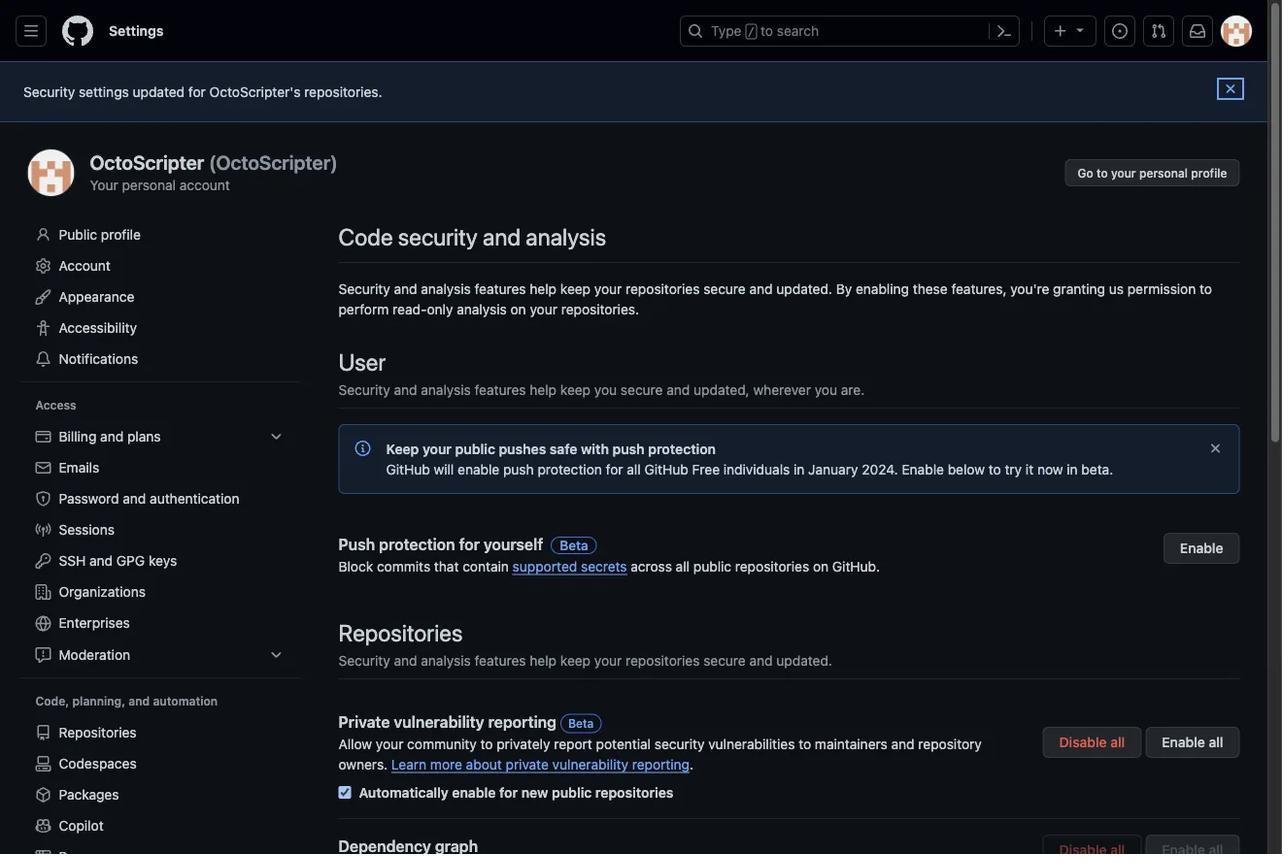 Task type: vqa. For each thing, say whether or not it's contained in the screenshot.
help inside the Security and analysis features help keep your repositories secure and updated. By enabling these features, you're granting us permission to perform read-only analysis on your  repositories.
yes



Task type: describe. For each thing, give the bounding box(es) containing it.
github.
[[832, 559, 880, 575]]

1 vertical spatial enable
[[452, 785, 496, 801]]

1 horizontal spatial profile
[[1191, 166, 1228, 180]]

keep your public pushes safe with push protection github will enable push protection for all github free individuals in january 2024. enable below to try it now in beta.
[[386, 441, 1114, 478]]

sessions link
[[28, 515, 292, 546]]

ssh and gpg keys
[[59, 553, 177, 569]]

billing and plans
[[59, 429, 161, 445]]

your inside keep your public pushes safe with push protection github will enable push protection for all github free individuals in january 2024. enable below to try it now in beta.
[[423, 441, 452, 457]]

beta.
[[1082, 461, 1114, 478]]

0 horizontal spatial push
[[503, 461, 534, 478]]

1 vertical spatial on
[[813, 559, 829, 575]]

code
[[339, 223, 393, 251]]

issue opened image
[[1112, 23, 1128, 39]]

emails link
[[28, 453, 292, 484]]

/
[[748, 25, 755, 39]]

and inside allow your community to privately report potential security vulnerabilities to maintainers and repository owners.
[[891, 736, 915, 752]]

octoscripter
[[90, 151, 204, 174]]

enable for enable button
[[1180, 541, 1224, 557]]

search
[[777, 23, 819, 39]]

keep for repositories
[[560, 653, 591, 669]]

moderation button
[[28, 640, 292, 671]]

0 vertical spatial beta
[[560, 538, 588, 554]]

code, planning, and automation list
[[28, 718, 292, 855]]

notifications image
[[1190, 23, 1206, 39]]

community
[[407, 736, 477, 752]]

codespaces link
[[28, 749, 292, 780]]

1 horizontal spatial vulnerability
[[552, 757, 629, 773]]

analysis for repositories security and analysis features help keep your repositories secure and updated.
[[421, 653, 471, 669]]

your
[[90, 177, 118, 193]]

2 you from the left
[[815, 382, 838, 398]]

1 vertical spatial protection
[[538, 461, 602, 478]]

that
[[434, 559, 459, 575]]

analysis for code security and analysis
[[526, 223, 606, 251]]

octoscripter's
[[209, 84, 301, 100]]

new
[[521, 785, 548, 801]]

for up the contain
[[459, 536, 480, 554]]

supported secrets link
[[513, 559, 627, 575]]

updated
[[133, 84, 185, 100]]

gpg
[[116, 553, 145, 569]]

keep for user
[[560, 382, 591, 398]]

notifications
[[59, 351, 138, 367]]

1 you from the left
[[594, 382, 617, 398]]

enable for enable all
[[1162, 735, 1206, 751]]

automatically
[[359, 785, 449, 801]]

shield lock image
[[35, 492, 51, 507]]

access
[[35, 399, 76, 412]]

you're
[[1011, 281, 1050, 297]]

beta inside private vulnerability reporting beta
[[568, 717, 594, 731]]

features for repositories
[[475, 653, 526, 669]]

codespaces image
[[35, 757, 51, 772]]

across
[[631, 559, 672, 575]]

2024.
[[862, 461, 898, 478]]

block
[[339, 559, 373, 575]]

public inside keep your public pushes safe with push protection github will enable push protection for all github free individuals in january 2024. enable below to try it now in beta.
[[455, 441, 495, 457]]

secure for user
[[621, 382, 663, 398]]

keys
[[149, 553, 177, 569]]

automation
[[153, 695, 218, 709]]

2 vertical spatial protection
[[379, 536, 455, 554]]

repositories for repositories
[[59, 725, 137, 741]]

keep inside the security and analysis features help keep your repositories secure and updated. by enabling these features, you're granting us permission to perform read-only analysis on your  repositories.
[[560, 281, 591, 297]]

updated,
[[694, 382, 750, 398]]

supported
[[513, 559, 577, 575]]

plus image
[[1053, 23, 1069, 39]]

secure inside 'repositories security and analysis features help keep your repositories secure and updated.'
[[704, 653, 746, 669]]

report
[[554, 736, 592, 752]]

with
[[581, 441, 609, 457]]

dismiss this message image
[[1223, 81, 1239, 97]]

user security and analysis features help keep you secure and updated, wherever you are.
[[339, 349, 865, 398]]

authentication
[[150, 491, 239, 507]]

only
[[427, 301, 453, 317]]

go to your personal profile
[[1078, 166, 1228, 180]]

security inside allow your community to privately report potential security vulnerabilities to maintainers and repository owners.
[[655, 736, 705, 752]]

repo image
[[35, 726, 51, 741]]

permission
[[1128, 281, 1196, 297]]

enterprises
[[59, 615, 130, 631]]

to up about
[[480, 736, 493, 752]]

copilot link
[[28, 811, 292, 842]]

.
[[690, 757, 694, 773]]

packages
[[59, 787, 119, 803]]

1 horizontal spatial public
[[552, 785, 592, 801]]

security settings updated for octoscripter's repositories.
[[23, 84, 382, 100]]

bell image
[[35, 352, 51, 367]]

about
[[466, 757, 502, 773]]

analysis for user security and analysis features help keep you secure and updated, wherever you are.
[[421, 382, 471, 398]]

repositories for repositories security and analysis features help keep your repositories secure and updated.
[[339, 620, 463, 647]]

private
[[339, 714, 390, 732]]

potential
[[596, 736, 651, 752]]

ssh and gpg keys link
[[28, 546, 292, 577]]

wherever
[[753, 382, 811, 398]]

help for user
[[530, 382, 557, 398]]

individuals
[[724, 461, 790, 478]]

0 vertical spatial security
[[398, 223, 478, 251]]

disable all button
[[1043, 728, 1142, 759]]

organization image
[[35, 585, 51, 600]]

help for repositories
[[530, 653, 557, 669]]

security inside "alert"
[[23, 84, 75, 100]]

moderation
[[59, 648, 130, 664]]

settings link
[[101, 16, 171, 47]]

Automatically enable for new public repositories checkbox
[[339, 787, 351, 800]]

broadcast image
[[35, 523, 51, 538]]

repositories. inside security settings updated for octoscripter's repositories. "alert"
[[304, 84, 382, 100]]

learn more about private vulnerability reporting .
[[391, 757, 694, 773]]

account link
[[28, 251, 292, 282]]

privately
[[497, 736, 550, 752]]

now
[[1038, 461, 1063, 478]]

to inside keep your public pushes safe with push protection github will enable push protection for all github free individuals in january 2024. enable below to try it now in beta.
[[989, 461, 1001, 478]]

disable
[[1060, 735, 1107, 751]]

enable inside keep your public pushes safe with push protection github will enable push protection for all github free individuals in january 2024. enable below to try it now in beta.
[[458, 461, 500, 478]]

type
[[711, 23, 742, 39]]

gear image
[[35, 258, 51, 274]]

billing and plans button
[[28, 422, 292, 453]]

info image
[[355, 441, 371, 457]]

repositories security and analysis features help keep your repositories secure and updated.
[[339, 620, 833, 669]]

and inside dropdown button
[[100, 429, 124, 445]]

learn
[[391, 757, 427, 773]]

push protection for yourself
[[339, 536, 547, 554]]

feature release label: beta element
[[551, 537, 597, 555]]

billing
[[59, 429, 97, 445]]

go to your personal profile link
[[1065, 159, 1240, 187]]

1 in from the left
[[794, 461, 805, 478]]

maintainers
[[815, 736, 888, 752]]

password and authentication
[[59, 491, 239, 507]]

us
[[1109, 281, 1124, 297]]

codespaces
[[59, 756, 137, 772]]

allow your community to privately report potential security vulnerabilities to maintainers and repository owners.
[[339, 736, 982, 773]]



Task type: locate. For each thing, give the bounding box(es) containing it.
personal for to
[[1140, 166, 1188, 180]]

1 keep from the top
[[560, 281, 591, 297]]

learn more about private vulnerability reporting link
[[391, 757, 690, 773]]

2 vertical spatial features
[[475, 653, 526, 669]]

security up only
[[398, 223, 478, 251]]

enable
[[458, 461, 500, 478], [452, 785, 496, 801]]

personal
[[1140, 166, 1188, 180], [122, 177, 176, 193]]

for right updated
[[188, 84, 206, 100]]

appearance
[[59, 289, 134, 305]]

2 vertical spatial secure
[[704, 653, 746, 669]]

0 vertical spatial reporting
[[488, 714, 557, 732]]

packages link
[[28, 780, 292, 811]]

beta up report
[[568, 717, 594, 731]]

in right the now
[[1067, 461, 1078, 478]]

1 vertical spatial repositories.
[[561, 301, 639, 317]]

accessibility link
[[28, 313, 292, 344]]

repositories
[[339, 620, 463, 647], [59, 725, 137, 741]]

features inside the security and analysis features help keep your repositories secure and updated. by enabling these features, you're granting us permission to perform read-only analysis on your  repositories.
[[475, 281, 526, 297]]

features inside "user security and analysis features help keep you secure and updated, wherever you are."
[[475, 382, 526, 398]]

repositories. right octoscripter's
[[304, 84, 382, 100]]

by
[[836, 281, 852, 297]]

0 horizontal spatial github
[[386, 461, 430, 478]]

paintbrush image
[[35, 290, 51, 305]]

allow
[[339, 736, 372, 752]]

public
[[59, 227, 97, 243]]

yourself
[[484, 536, 543, 554]]

security up .
[[655, 736, 705, 752]]

you up with
[[594, 382, 617, 398]]

personal down octoscripter
[[122, 177, 176, 193]]

features for user
[[475, 382, 526, 398]]

0 vertical spatial repositories.
[[304, 84, 382, 100]]

sessions
[[59, 522, 115, 538]]

to left try
[[989, 461, 1001, 478]]

to right / in the top right of the page
[[761, 23, 773, 39]]

2 vertical spatial public
[[552, 785, 592, 801]]

0 vertical spatial secure
[[704, 281, 746, 297]]

public right across
[[694, 559, 732, 575]]

keep
[[386, 441, 419, 457]]

1 vertical spatial help
[[530, 382, 557, 398]]

private
[[506, 757, 549, 773]]

1 updated. from the top
[[777, 281, 833, 297]]

2 horizontal spatial protection
[[648, 441, 716, 457]]

your inside 'repositories security and analysis features help keep your repositories secure and updated.'
[[594, 653, 622, 669]]

0 horizontal spatial in
[[794, 461, 805, 478]]

3 features from the top
[[475, 653, 526, 669]]

0 vertical spatial features
[[475, 281, 526, 297]]

help inside the security and analysis features help keep your repositories secure and updated. by enabling these features, you're granting us permission to perform read-only analysis on your  repositories.
[[530, 281, 557, 297]]

to inside the security and analysis features help keep your repositories secure and updated. by enabling these features, you're granting us permission to perform read-only analysis on your  repositories.
[[1200, 281, 1213, 297]]

accessibility
[[59, 320, 137, 336]]

1 vertical spatial secure
[[621, 382, 663, 398]]

0 horizontal spatial personal
[[122, 177, 176, 193]]

1 horizontal spatial repositories.
[[561, 301, 639, 317]]

0 vertical spatial enable
[[902, 461, 944, 478]]

contain
[[463, 559, 509, 575]]

repositories. up "user security and analysis features help keep you secure and updated, wherever you are."
[[561, 301, 639, 317]]

x image
[[1208, 441, 1224, 457]]

for inside keep your public pushes safe with push protection github will enable push protection for all github free individuals in january 2024. enable below to try it now in beta.
[[606, 461, 623, 478]]

2 vertical spatial help
[[530, 653, 557, 669]]

for
[[188, 84, 206, 100], [606, 461, 623, 478], [459, 536, 480, 554], [499, 785, 518, 801]]

below
[[948, 461, 985, 478]]

go
[[1078, 166, 1094, 180]]

keep up "user security and analysis features help keep you secure and updated, wherever you are."
[[560, 281, 591, 297]]

features
[[475, 281, 526, 297], [475, 382, 526, 398], [475, 653, 526, 669]]

accessibility image
[[35, 321, 51, 336]]

protection up commits
[[379, 536, 455, 554]]

0 horizontal spatial security
[[398, 223, 478, 251]]

commits
[[377, 559, 431, 575]]

help up privately
[[530, 653, 557, 669]]

owners.
[[339, 757, 388, 773]]

0 vertical spatial on
[[511, 301, 526, 317]]

3 help from the top
[[530, 653, 557, 669]]

enable all
[[1162, 735, 1224, 751]]

beta
[[560, 538, 588, 554], [568, 717, 594, 731]]

account
[[59, 258, 111, 274]]

your inside allow your community to privately report potential security vulnerabilities to maintainers and repository owners.
[[376, 736, 404, 752]]

0 horizontal spatial protection
[[379, 536, 455, 554]]

on right only
[[511, 301, 526, 317]]

github down keep
[[386, 461, 430, 478]]

0 vertical spatial vulnerability
[[394, 714, 484, 732]]

organizations link
[[28, 577, 292, 608]]

push right with
[[613, 441, 645, 457]]

to right the permission
[[1200, 281, 1213, 297]]

profile down 'dismiss this message' image
[[1191, 166, 1228, 180]]

public right new
[[552, 785, 592, 801]]

1 vertical spatial vulnerability
[[552, 757, 629, 773]]

security settings updated for octoscripter's repositories. alert
[[23, 82, 1245, 102]]

are.
[[841, 382, 865, 398]]

password
[[59, 491, 119, 507]]

2 features from the top
[[475, 382, 526, 398]]

2 github from the left
[[645, 461, 689, 478]]

0 horizontal spatial public
[[455, 441, 495, 457]]

all inside disable all button
[[1111, 735, 1125, 751]]

help down code security and analysis
[[530, 281, 557, 297]]

push
[[339, 536, 375, 554]]

1 vertical spatial updated.
[[777, 653, 833, 669]]

1 features from the top
[[475, 281, 526, 297]]

enabling
[[856, 281, 909, 297]]

security up private
[[339, 653, 390, 669]]

triangle down image
[[1073, 22, 1088, 37]]

beta up the 'supported secrets' link on the left bottom of the page
[[560, 538, 588, 554]]

git pull request image
[[1151, 23, 1167, 39]]

1 vertical spatial enable
[[1180, 541, 1224, 557]]

user
[[339, 349, 386, 376]]

help up safe
[[530, 382, 557, 398]]

1 vertical spatial beta
[[568, 717, 594, 731]]

enable button
[[1164, 533, 1240, 564]]

these
[[913, 281, 948, 297]]

granting
[[1053, 281, 1106, 297]]

key image
[[35, 554, 51, 569]]

security inside 'repositories security and analysis features help keep your repositories secure and updated.'
[[339, 653, 390, 669]]

person image
[[35, 227, 51, 243]]

1 vertical spatial public
[[694, 559, 732, 575]]

and
[[483, 223, 521, 251], [394, 281, 417, 297], [750, 281, 773, 297], [394, 382, 417, 398], [667, 382, 690, 398], [100, 429, 124, 445], [123, 491, 146, 507], [89, 553, 113, 569], [394, 653, 417, 669], [750, 653, 773, 669], [129, 695, 150, 709], [891, 736, 915, 752]]

1 horizontal spatial on
[[813, 559, 829, 575]]

1 horizontal spatial github
[[645, 461, 689, 478]]

help inside 'repositories security and analysis features help keep your repositories secure and updated.'
[[530, 653, 557, 669]]

safe
[[550, 441, 578, 457]]

1 vertical spatial keep
[[560, 382, 591, 398]]

for down with
[[606, 461, 623, 478]]

updated. left the by
[[777, 281, 833, 297]]

2 horizontal spatial public
[[694, 559, 732, 575]]

repositories inside 'repositories security and analysis features help keep your repositories secure and updated.'
[[339, 620, 463, 647]]

1 help from the top
[[530, 281, 557, 297]]

features down code security and analysis
[[475, 281, 526, 297]]

personal right go
[[1140, 166, 1188, 180]]

in left january on the bottom right of the page
[[794, 461, 805, 478]]

analysis inside "user security and analysis features help keep you secure and updated, wherever you are."
[[421, 382, 471, 398]]

0 horizontal spatial repositories.
[[304, 84, 382, 100]]

try
[[1005, 461, 1022, 478]]

reporting up privately
[[488, 714, 557, 732]]

enable
[[902, 461, 944, 478], [1180, 541, 1224, 557], [1162, 735, 1206, 751]]

security up perform
[[339, 281, 390, 297]]

mail image
[[35, 461, 51, 476]]

2 updated. from the top
[[777, 653, 833, 669]]

github left free
[[645, 461, 689, 478]]

appearance link
[[28, 282, 292, 313]]

0 horizontal spatial reporting
[[488, 714, 557, 732]]

0 horizontal spatial vulnerability
[[394, 714, 484, 732]]

code,
[[35, 695, 69, 709]]

protection up free
[[648, 441, 716, 457]]

enable down about
[[452, 785, 496, 801]]

2 in from the left
[[1067, 461, 1078, 478]]

more
[[430, 757, 462, 773]]

repositories
[[626, 281, 700, 297], [735, 559, 809, 575], [626, 653, 700, 669], [595, 785, 674, 801]]

@octoscripter image
[[28, 150, 74, 196]]

1 vertical spatial profile
[[101, 227, 141, 243]]

features inside 'repositories security and analysis features help keep your repositories secure and updated.'
[[475, 653, 526, 669]]

keep inside "user security and analysis features help keep you secure and updated, wherever you are."
[[560, 382, 591, 398]]

keep up report
[[560, 653, 591, 669]]

0 horizontal spatial you
[[594, 382, 617, 398]]

1 github from the left
[[386, 461, 430, 478]]

2 keep from the top
[[560, 382, 591, 398]]

keep inside 'repositories security and analysis features help keep your repositories secure and updated.'
[[560, 653, 591, 669]]

your
[[1111, 166, 1136, 180], [594, 281, 622, 297], [530, 301, 558, 317], [423, 441, 452, 457], [594, 653, 622, 669], [376, 736, 404, 752]]

enable right will on the left of page
[[458, 461, 500, 478]]

0 horizontal spatial on
[[511, 301, 526, 317]]

enable all button
[[1146, 728, 1240, 759]]

repositories. inside the security and analysis features help keep your repositories secure and updated. by enabling these features, you're granting us permission to perform read-only analysis on your  repositories.
[[561, 301, 639, 317]]

1 vertical spatial reporting
[[632, 757, 690, 773]]

profile right public
[[101, 227, 141, 243]]

3 keep from the top
[[560, 653, 591, 669]]

1 horizontal spatial security
[[655, 736, 705, 752]]

1 vertical spatial repositories
[[59, 725, 137, 741]]

vulnerability up community
[[394, 714, 484, 732]]

secure for security
[[704, 281, 746, 297]]

security left settings
[[23, 84, 75, 100]]

account
[[180, 177, 230, 193]]

reporting down "potential"
[[632, 757, 690, 773]]

1 horizontal spatial protection
[[538, 461, 602, 478]]

0 vertical spatial push
[[613, 441, 645, 457]]

push down the pushes on the bottom left of the page
[[503, 461, 534, 478]]

repository
[[918, 736, 982, 752]]

you left are. on the right top of the page
[[815, 382, 838, 398]]

0 horizontal spatial repositories
[[59, 725, 137, 741]]

1 horizontal spatial repositories
[[339, 620, 463, 647]]

0 vertical spatial protection
[[648, 441, 716, 457]]

all inside enable all button
[[1209, 735, 1224, 751]]

security
[[23, 84, 75, 100], [339, 281, 390, 297], [339, 382, 390, 398], [339, 653, 390, 669]]

0 vertical spatial profile
[[1191, 166, 1228, 180]]

security inside the security and analysis features help keep your repositories secure and updated. by enabling these features, you're granting us permission to perform read-only analysis on your  repositories.
[[339, 281, 390, 297]]

type / to search
[[711, 23, 819, 39]]

updated. up maintainers
[[777, 653, 833, 669]]

on
[[511, 301, 526, 317], [813, 559, 829, 575]]

repositories up codespaces
[[59, 725, 137, 741]]

homepage image
[[62, 16, 93, 47]]

disable all
[[1060, 735, 1125, 751]]

globe image
[[35, 616, 51, 632]]

public left the pushes on the bottom left of the page
[[455, 441, 495, 457]]

access list
[[28, 422, 292, 671]]

to
[[761, 23, 773, 39], [1097, 166, 1108, 180], [1200, 281, 1213, 297], [989, 461, 1001, 478], [480, 736, 493, 752], [799, 736, 811, 752]]

repositories.
[[304, 84, 382, 100], [561, 301, 639, 317]]

analysis inside 'repositories security and analysis features help keep your repositories secure and updated.'
[[421, 653, 471, 669]]

on left github.
[[813, 559, 829, 575]]

browser image
[[35, 850, 51, 855]]

on inside the security and analysis features help keep your repositories secure and updated. by enabling these features, you're granting us permission to perform read-only analysis on your  repositories.
[[511, 301, 526, 317]]

1 vertical spatial push
[[503, 461, 534, 478]]

push
[[613, 441, 645, 457], [503, 461, 534, 478]]

all inside keep your public pushes safe with push protection github will enable push protection for all github free individuals in january 2024. enable below to try it now in beta.
[[627, 461, 641, 478]]

organizations
[[59, 584, 146, 600]]

repositories inside code, planning, and automation list
[[59, 725, 137, 741]]

1 horizontal spatial reporting
[[632, 757, 690, 773]]

updated. inside 'repositories security and analysis features help keep your repositories secure and updated.'
[[777, 653, 833, 669]]

updated. inside the security and analysis features help keep your repositories secure and updated. by enabling these features, you're granting us permission to perform read-only analysis on your  repositories.
[[777, 281, 833, 297]]

personal for (octoscripter)
[[122, 177, 176, 193]]

secure inside "user security and analysis features help keep you secure and updated, wherever you are."
[[621, 382, 663, 398]]

1 horizontal spatial personal
[[1140, 166, 1188, 180]]

security inside "user security and analysis features help keep you secure and updated, wherever you are."
[[339, 382, 390, 398]]

help inside "user security and analysis features help keep you secure and updated, wherever you are."
[[530, 382, 557, 398]]

reporting
[[488, 714, 557, 732], [632, 757, 690, 773]]

2 vertical spatial keep
[[560, 653, 591, 669]]

it
[[1026, 461, 1034, 478]]

read-
[[393, 301, 427, 317]]

1 horizontal spatial in
[[1067, 461, 1078, 478]]

0 vertical spatial updated.
[[777, 281, 833, 297]]

copilot
[[59, 819, 104, 835]]

enterprises link
[[28, 608, 292, 640]]

to left maintainers
[[799, 736, 811, 752]]

will
[[434, 461, 454, 478]]

1 vertical spatial security
[[655, 736, 705, 752]]

repositories down commits
[[339, 620, 463, 647]]

2 vertical spatial enable
[[1162, 735, 1206, 751]]

1 horizontal spatial you
[[815, 382, 838, 398]]

1 horizontal spatial push
[[613, 441, 645, 457]]

settings
[[109, 23, 164, 39]]

secure
[[704, 281, 746, 297], [621, 382, 663, 398], [704, 653, 746, 669]]

octoscripter (octoscripter) your personal account
[[90, 151, 338, 193]]

1 vertical spatial features
[[475, 382, 526, 398]]

features up the pushes on the bottom left of the page
[[475, 382, 526, 398]]

automatically enable for new public repositories
[[359, 785, 674, 801]]

0 vertical spatial enable
[[458, 461, 500, 478]]

private vulnerability reporting beta
[[339, 714, 594, 732]]

0 vertical spatial keep
[[560, 281, 591, 297]]

for inside "alert"
[[188, 84, 206, 100]]

repositories inside the security and analysis features help keep your repositories secure and updated. by enabling these features, you're granting us permission to perform read-only analysis on your  repositories.
[[626, 281, 700, 297]]

security down user
[[339, 382, 390, 398]]

copilot image
[[35, 819, 51, 835]]

code security and analysis
[[339, 223, 606, 251]]

to right go
[[1097, 166, 1108, 180]]

keep up safe
[[560, 382, 591, 398]]

enable inside keep your public pushes safe with push protection github will enable push protection for all github free individuals in january 2024. enable below to try it now in beta.
[[902, 461, 944, 478]]

vulnerability down report
[[552, 757, 629, 773]]

0 horizontal spatial profile
[[101, 227, 141, 243]]

2 help from the top
[[530, 382, 557, 398]]

features up private vulnerability reporting beta
[[475, 653, 526, 669]]

0 vertical spatial repositories
[[339, 620, 463, 647]]

public profile
[[59, 227, 141, 243]]

secure inside the security and analysis features help keep your repositories secure and updated. by enabling these features, you're granting us permission to perform read-only analysis on your  repositories.
[[704, 281, 746, 297]]

features,
[[952, 281, 1007, 297]]

github
[[386, 461, 430, 478], [645, 461, 689, 478]]

personal inside octoscripter (octoscripter) your personal account
[[122, 177, 176, 193]]

emails
[[59, 460, 99, 476]]

security and analysis features help keep your repositories secure and updated. by enabling these features, you're granting us permission to perform read-only analysis on your  repositories.
[[339, 281, 1213, 317]]

package image
[[35, 788, 51, 803]]

for left new
[[499, 785, 518, 801]]

0 vertical spatial help
[[530, 281, 557, 297]]

protection down safe
[[538, 461, 602, 478]]

command palette image
[[997, 23, 1012, 39]]

repositories inside 'repositories security and analysis features help keep your repositories secure and updated.'
[[626, 653, 700, 669]]

0 vertical spatial public
[[455, 441, 495, 457]]



